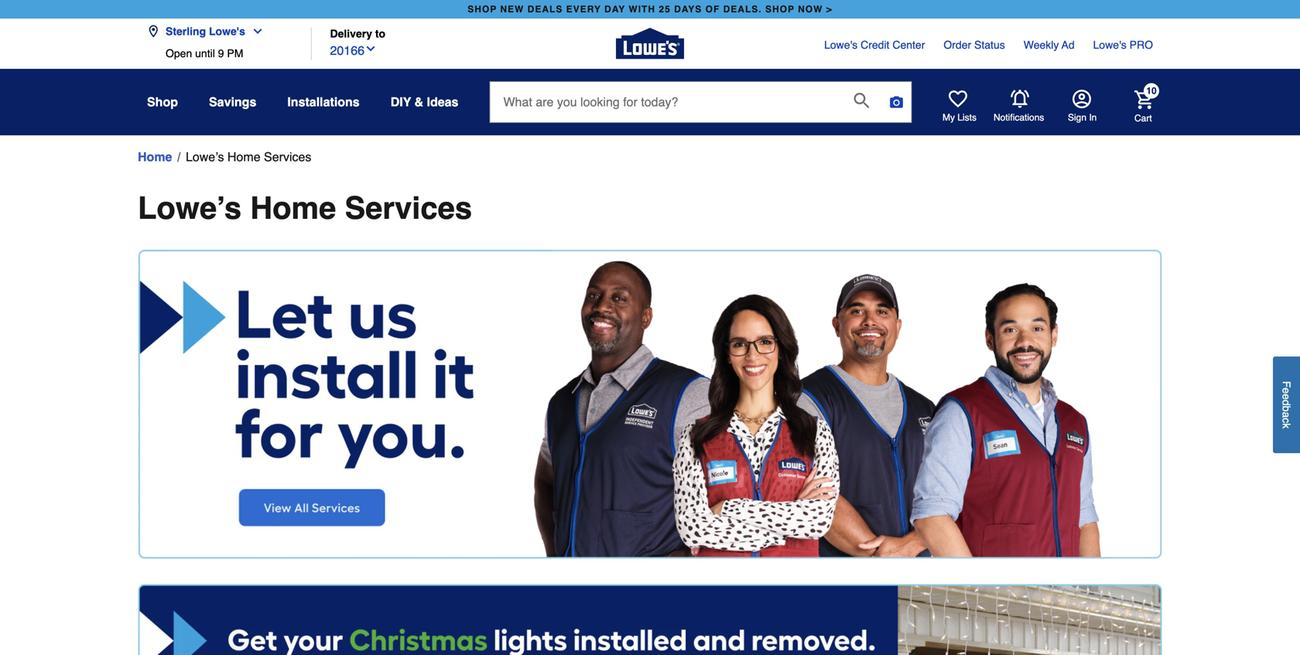 Task type: vqa. For each thing, say whether or not it's contained in the screenshot.
the 'Lowe's' to the bottom
yes



Task type: describe. For each thing, give the bounding box(es) containing it.
my lists link
[[943, 90, 977, 124]]

shop button
[[147, 88, 178, 116]]

installations button
[[287, 88, 360, 116]]

lowe's credit center
[[824, 39, 925, 51]]

lowe's for lowe's credit center
[[824, 39, 858, 51]]

chevron down image
[[245, 25, 264, 38]]

day
[[604, 4, 625, 15]]

home link
[[138, 148, 172, 166]]

home down lowe's home services link
[[250, 190, 336, 226]]

sign in button
[[1068, 90, 1097, 124]]

0 vertical spatial lowe's
[[186, 150, 224, 164]]

delivery
[[330, 27, 372, 40]]

deals.
[[723, 4, 762, 15]]

&
[[414, 95, 423, 109]]

20166
[[330, 43, 364, 58]]

0 vertical spatial lowe's home services
[[186, 150, 311, 164]]

d
[[1280, 400, 1293, 406]]

home down the savings button
[[227, 150, 260, 164]]

savings
[[209, 95, 256, 109]]

delivery to
[[330, 27, 385, 40]]

1 e from the top
[[1280, 388, 1293, 394]]

sign
[[1068, 112, 1087, 123]]

f
[[1280, 381, 1293, 388]]

sterling
[[166, 25, 206, 38]]

lowe's inside button
[[209, 25, 245, 38]]

a
[[1280, 412, 1293, 418]]

ideas
[[427, 95, 458, 109]]

2 e from the top
[[1280, 394, 1293, 400]]

sterling lowe's
[[166, 25, 245, 38]]

deals
[[528, 4, 563, 15]]

order status
[[944, 39, 1005, 51]]

days
[[674, 4, 702, 15]]

my lists
[[943, 112, 977, 123]]

sterling lowe's button
[[147, 16, 270, 47]]

notifications
[[994, 112, 1044, 123]]

20166 button
[[330, 40, 377, 60]]

lists
[[958, 112, 977, 123]]

weekly ad link
[[1024, 37, 1075, 53]]

lowe's pro link
[[1093, 37, 1153, 53]]

center
[[893, 39, 925, 51]]

weekly
[[1024, 39, 1059, 51]]

pm
[[227, 47, 243, 60]]



Task type: locate. For each thing, give the bounding box(es) containing it.
lowe's home improvement notification center image
[[1011, 90, 1029, 108]]

weekly ad
[[1024, 39, 1075, 51]]

open until 9 pm
[[166, 47, 243, 60]]

lowe's down "home" link
[[138, 190, 242, 226]]

e
[[1280, 388, 1293, 394], [1280, 394, 1293, 400]]

1 horizontal spatial shop
[[765, 4, 795, 15]]

1 horizontal spatial lowe's
[[824, 39, 858, 51]]

new
[[500, 4, 524, 15]]

1 vertical spatial services
[[345, 190, 472, 226]]

search image
[[854, 93, 869, 108]]

credit
[[861, 39, 890, 51]]

every
[[566, 4, 601, 15]]

e up b
[[1280, 394, 1293, 400]]

lowe's for lowe's pro
[[1093, 39, 1127, 51]]

k
[[1280, 424, 1293, 429]]

1 shop from the left
[[468, 4, 497, 15]]

f e e d b a c k
[[1280, 381, 1293, 429]]

lowe's home services link
[[186, 148, 311, 166]]

>
[[826, 4, 833, 15]]

0 horizontal spatial services
[[264, 150, 311, 164]]

lowe's left the credit
[[824, 39, 858, 51]]

shop
[[147, 95, 178, 109]]

pro
[[1130, 39, 1153, 51]]

my
[[943, 112, 955, 123]]

2 horizontal spatial lowe's
[[1093, 39, 1127, 51]]

0 vertical spatial services
[[264, 150, 311, 164]]

shop left new
[[468, 4, 497, 15]]

Search Query text field
[[490, 82, 842, 122]]

shop left the now
[[765, 4, 795, 15]]

b
[[1280, 406, 1293, 412]]

savings button
[[209, 88, 256, 116]]

lowe's home services down lowe's home services link
[[138, 190, 472, 226]]

lowe's right "home" link
[[186, 150, 224, 164]]

to
[[375, 27, 385, 40]]

lowe's
[[209, 25, 245, 38], [824, 39, 858, 51], [1093, 39, 1127, 51]]

cart
[[1135, 113, 1152, 124]]

until
[[195, 47, 215, 60]]

sign in
[[1068, 112, 1097, 123]]

e up d
[[1280, 388, 1293, 394]]

order status link
[[944, 37, 1005, 53]]

None search field
[[489, 81, 912, 137]]

shop new deals every day with 25 days of deals. shop now > link
[[465, 0, 836, 19]]

lowe's home improvement lists image
[[949, 90, 967, 108]]

lowe's left pro
[[1093, 39, 1127, 51]]

order
[[944, 39, 971, 51]]

10
[[1146, 85, 1157, 96]]

diy & ideas
[[391, 95, 458, 109]]

9
[[218, 47, 224, 60]]

1 vertical spatial lowe's home services
[[138, 190, 472, 226]]

home down shop button
[[138, 150, 172, 164]]

0 horizontal spatial shop
[[468, 4, 497, 15]]

let us install it for you. view all services. image
[[138, 250, 1162, 560]]

chevron down image
[[364, 43, 377, 55]]

lowe's pro
[[1093, 39, 1153, 51]]

installations
[[287, 95, 360, 109]]

get your christmas lights installed and removed. get started. image
[[138, 584, 1162, 655]]

camera image
[[889, 94, 904, 110]]

lowe's home improvement cart image
[[1135, 90, 1153, 109]]

in
[[1089, 112, 1097, 123]]

diy & ideas button
[[391, 88, 458, 116]]

diy
[[391, 95, 411, 109]]

services
[[264, 150, 311, 164], [345, 190, 472, 226]]

lowe's up the 9
[[209, 25, 245, 38]]

ad
[[1062, 39, 1075, 51]]

1 horizontal spatial services
[[345, 190, 472, 226]]

shop
[[468, 4, 497, 15], [765, 4, 795, 15]]

now
[[798, 4, 823, 15]]

lowe's home improvement account image
[[1073, 90, 1091, 108]]

f e e d b a c k button
[[1273, 357, 1300, 454]]

lowe's home services down the savings button
[[186, 150, 311, 164]]

status
[[974, 39, 1005, 51]]

location image
[[147, 25, 159, 38]]

c
[[1280, 418, 1293, 424]]

1 vertical spatial lowe's
[[138, 190, 242, 226]]

home
[[138, 150, 172, 164], [227, 150, 260, 164], [250, 190, 336, 226]]

open
[[166, 47, 192, 60]]

0 horizontal spatial lowe's
[[209, 25, 245, 38]]

shop new deals every day with 25 days of deals. shop now >
[[468, 4, 833, 15]]

25
[[659, 4, 671, 15]]

lowe's home improvement logo image
[[616, 10, 684, 78]]

lowe's
[[186, 150, 224, 164], [138, 190, 242, 226]]

lowe's credit center link
[[824, 37, 925, 53]]

lowe's home services
[[186, 150, 311, 164], [138, 190, 472, 226]]

2 shop from the left
[[765, 4, 795, 15]]

with
[[629, 4, 656, 15]]

of
[[706, 4, 720, 15]]



